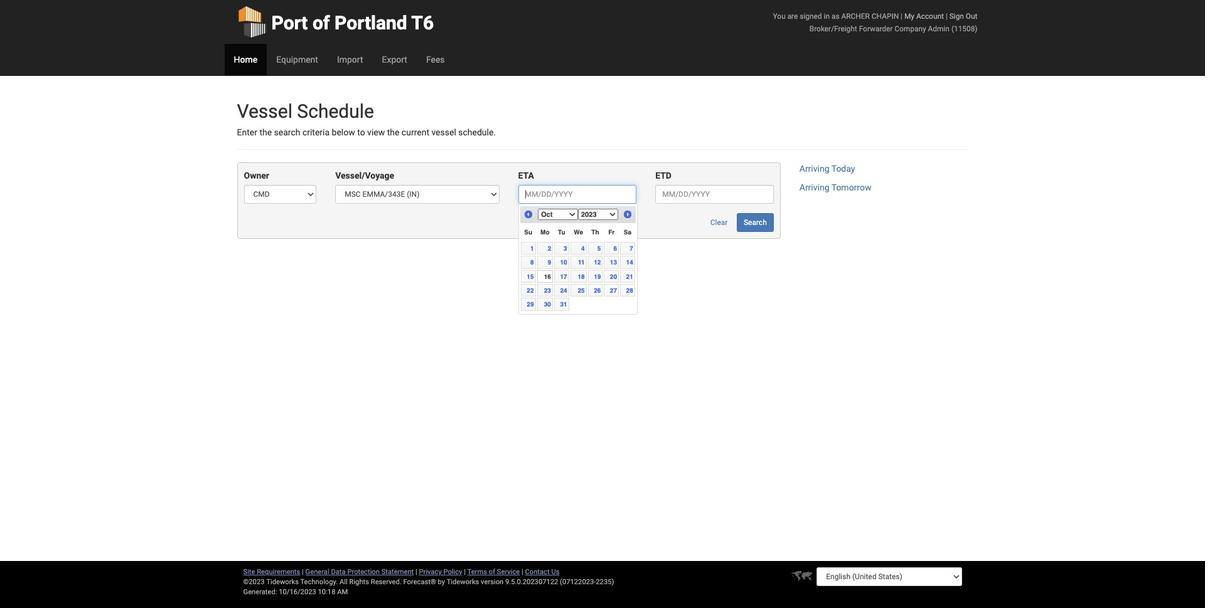 Task type: locate. For each thing, give the bounding box(es) containing it.
2
[[548, 245, 551, 252]]

technology.
[[300, 579, 338, 587]]

ETD text field
[[655, 185, 774, 204]]

2 link
[[537, 242, 553, 255]]

general
[[305, 569, 329, 577]]

1 vertical spatial arriving
[[799, 183, 829, 193]]

6 link
[[604, 242, 619, 255]]

©2023 tideworks
[[243, 579, 299, 587]]

my
[[904, 12, 914, 21]]

7
[[630, 245, 633, 252]]

search button
[[737, 214, 774, 232]]

(07122023-
[[560, 579, 596, 587]]

arriving for arriving tomorrow
[[799, 183, 829, 193]]

arriving up arriving tomorrow link
[[799, 164, 829, 174]]

you are signed in as archer chapin | my account | sign out broker/freight forwarder company admin (11508)
[[773, 12, 978, 33]]

0 horizontal spatial the
[[259, 127, 272, 137]]

admin
[[928, 24, 950, 33]]

mo
[[540, 229, 550, 236]]

7 link
[[620, 242, 635, 255]]

home button
[[224, 44, 267, 75]]

24
[[560, 287, 567, 294]]

arriving for arriving today
[[799, 164, 829, 174]]

protection
[[347, 569, 380, 577]]

19
[[594, 273, 601, 280]]

27
[[610, 287, 617, 294]]

terms
[[467, 569, 487, 577]]

31
[[560, 301, 567, 308]]

21 link
[[620, 270, 635, 283]]

1 horizontal spatial of
[[489, 569, 495, 577]]

11
[[578, 259, 585, 266]]

current
[[402, 127, 429, 137]]

am
[[337, 589, 348, 597]]

of up version
[[489, 569, 495, 577]]

tideworks
[[447, 579, 479, 587]]

of
[[312, 12, 330, 34], [489, 569, 495, 577]]

arriving
[[799, 164, 829, 174], [799, 183, 829, 193]]

1 arriving from the top
[[799, 164, 829, 174]]

| up forecast®
[[416, 569, 417, 577]]

5 link
[[588, 242, 603, 255]]

privacy
[[419, 569, 442, 577]]

search
[[744, 219, 767, 227]]

9 link
[[537, 256, 553, 269]]

version
[[481, 579, 504, 587]]

generated:
[[243, 589, 277, 597]]

1
[[530, 245, 534, 252]]

port of portland t6 link
[[237, 0, 434, 44]]

16
[[544, 273, 551, 280]]

|
[[901, 12, 903, 21], [946, 12, 948, 21], [302, 569, 304, 577], [416, 569, 417, 577], [464, 569, 466, 577], [522, 569, 523, 577]]

today
[[831, 164, 855, 174]]

11 link
[[570, 256, 587, 269]]

fr
[[608, 229, 615, 236]]

arriving today link
[[799, 164, 855, 174]]

we
[[574, 229, 583, 236]]

29
[[527, 301, 534, 308]]

25 link
[[570, 284, 587, 297]]

privacy policy link
[[419, 569, 462, 577]]

0 vertical spatial of
[[312, 12, 330, 34]]

contact us link
[[525, 569, 560, 577]]

1 vertical spatial of
[[489, 569, 495, 577]]

| left my
[[901, 12, 903, 21]]

site requirements | general data protection statement | privacy policy | terms of service | contact us ©2023 tideworks technology. all rights reserved. forecast® by tideworks version 9.5.0.202307122 (07122023-2235) generated: 10/16/2023 10:18 am
[[243, 569, 614, 597]]

15 link
[[521, 270, 536, 283]]

12
[[594, 259, 601, 266]]

0 vertical spatial arriving
[[799, 164, 829, 174]]

account
[[916, 12, 944, 21]]

by
[[438, 579, 445, 587]]

0 horizontal spatial of
[[312, 12, 330, 34]]

data
[[331, 569, 346, 577]]

of right port
[[312, 12, 330, 34]]

eta
[[518, 171, 534, 181]]

the right view
[[387, 127, 399, 137]]

ETA text field
[[518, 185, 637, 204]]

tomorrow
[[831, 183, 871, 193]]

| up tideworks
[[464, 569, 466, 577]]

signed
[[800, 12, 822, 21]]

14 link
[[620, 256, 635, 269]]

to
[[357, 127, 365, 137]]

my account link
[[904, 12, 944, 21]]

2 arriving from the top
[[799, 183, 829, 193]]

the right the enter at the left of the page
[[259, 127, 272, 137]]

company
[[895, 24, 926, 33]]

arriving down "arriving today" link
[[799, 183, 829, 193]]

27 link
[[604, 284, 619, 297]]

30 link
[[537, 298, 553, 311]]

vessel
[[237, 100, 292, 122]]

22
[[527, 287, 534, 294]]

vessel/voyage
[[335, 171, 394, 181]]

reserved.
[[371, 579, 402, 587]]

terms of service link
[[467, 569, 520, 577]]

in
[[824, 12, 830, 21]]

service
[[497, 569, 520, 577]]

1 horizontal spatial the
[[387, 127, 399, 137]]

28
[[626, 287, 633, 294]]

vessel
[[431, 127, 456, 137]]

17
[[560, 273, 567, 280]]

forwarder
[[859, 24, 893, 33]]



Task type: describe. For each thing, give the bounding box(es) containing it.
export
[[382, 55, 407, 65]]

below
[[332, 127, 355, 137]]

3 link
[[554, 242, 569, 255]]

rights
[[349, 579, 369, 587]]

export button
[[372, 44, 417, 75]]

6
[[613, 245, 617, 252]]

of inside "link"
[[312, 12, 330, 34]]

site
[[243, 569, 255, 577]]

26 link
[[588, 284, 603, 297]]

schedule
[[297, 100, 374, 122]]

as
[[832, 12, 839, 21]]

import
[[337, 55, 363, 65]]

criteria
[[302, 127, 330, 137]]

12 link
[[588, 256, 603, 269]]

28 link
[[620, 284, 635, 297]]

22 link
[[521, 284, 536, 297]]

clear button
[[703, 214, 735, 232]]

25
[[578, 287, 585, 294]]

14
[[626, 259, 633, 266]]

9.5.0.202307122
[[505, 579, 558, 587]]

th
[[591, 229, 599, 236]]

equipment
[[276, 55, 318, 65]]

statement
[[381, 569, 414, 577]]

fees
[[426, 55, 445, 65]]

you
[[773, 12, 786, 21]]

15
[[527, 273, 534, 280]]

2 the from the left
[[387, 127, 399, 137]]

26
[[594, 287, 601, 294]]

20
[[610, 273, 617, 280]]

sa
[[624, 229, 631, 236]]

8 link
[[521, 256, 536, 269]]

30
[[544, 301, 551, 308]]

9
[[548, 259, 551, 266]]

24 link
[[554, 284, 569, 297]]

contact
[[525, 569, 550, 577]]

policy
[[443, 569, 462, 577]]

search
[[274, 127, 300, 137]]

forecast®
[[403, 579, 436, 587]]

us
[[551, 569, 560, 577]]

8
[[530, 259, 534, 266]]

port
[[271, 12, 308, 34]]

tu
[[558, 229, 565, 236]]

1 link
[[521, 242, 536, 255]]

17 link
[[554, 270, 569, 283]]

13
[[610, 259, 617, 266]]

4 link
[[570, 242, 587, 255]]

10
[[560, 259, 567, 266]]

4
[[581, 245, 585, 252]]

1 the from the left
[[259, 127, 272, 137]]

clear
[[710, 219, 728, 227]]

schedule.
[[458, 127, 496, 137]]

su
[[524, 229, 532, 236]]

out
[[966, 12, 978, 21]]

fees button
[[417, 44, 454, 75]]

arriving tomorrow
[[799, 183, 871, 193]]

| left sign
[[946, 12, 948, 21]]

sign
[[949, 12, 964, 21]]

(11508)
[[951, 24, 978, 33]]

5
[[597, 245, 601, 252]]

20 link
[[604, 270, 619, 283]]

of inside the "site requirements | general data protection statement | privacy policy | terms of service | contact us ©2023 tideworks technology. all rights reserved. forecast® by tideworks version 9.5.0.202307122 (07122023-2235) generated: 10/16/2023 10:18 am"
[[489, 569, 495, 577]]

| up 9.5.0.202307122
[[522, 569, 523, 577]]

19 link
[[588, 270, 603, 283]]

owner
[[244, 171, 269, 181]]

13 link
[[604, 256, 619, 269]]

23
[[544, 287, 551, 294]]

requirements
[[257, 569, 300, 577]]

are
[[787, 12, 798, 21]]

23 link
[[537, 284, 553, 297]]

general data protection statement link
[[305, 569, 414, 577]]

sign out link
[[949, 12, 978, 21]]

| left general
[[302, 569, 304, 577]]

archer
[[841, 12, 870, 21]]

home
[[234, 55, 257, 65]]



Task type: vqa. For each thing, say whether or not it's contained in the screenshot.


